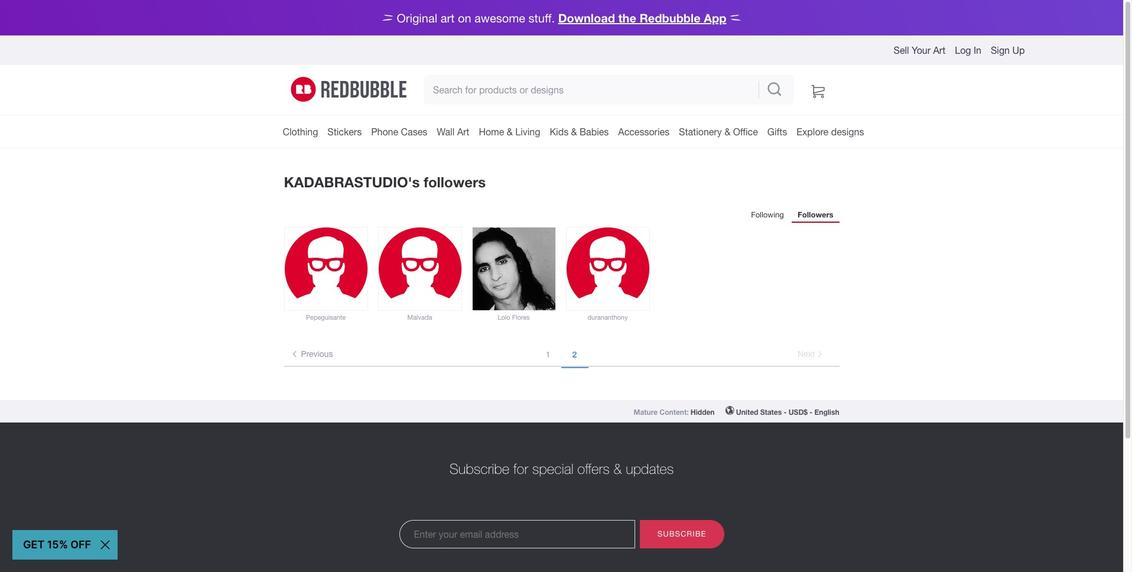 Task type: vqa. For each thing, say whether or not it's contained in the screenshot.
States
yes



Task type: locate. For each thing, give the bounding box(es) containing it.
cases
[[401, 126, 428, 137]]

0 horizontal spatial subscribe
[[450, 460, 510, 477]]

stickers link
[[323, 115, 367, 148]]

explore designs
[[797, 126, 864, 137]]

explore
[[797, 126, 829, 137]]

art inside menu bar
[[457, 126, 470, 137]]

subscribe
[[450, 460, 510, 477], [658, 529, 707, 538]]

accessories link
[[614, 115, 674, 148]]

original art on awesome stuff. download the redbubble app
[[397, 10, 727, 25]]

for
[[514, 460, 529, 477]]

subscribe button
[[640, 520, 724, 548]]

b
[[321, 75, 407, 100]]

phone cases link
[[367, 115, 432, 148]]

awesome
[[475, 11, 525, 25]]

art right wall
[[457, 126, 470, 137]]

1 vertical spatial subscribe
[[658, 529, 707, 538]]

stationery & office
[[679, 126, 758, 137]]

pepeguisante image
[[285, 227, 367, 310]]

art
[[441, 11, 455, 25]]

&
[[507, 126, 513, 137], [571, 126, 577, 137], [725, 126, 731, 137], [614, 460, 622, 477]]

wall art link
[[432, 115, 474, 148]]

r b
[[291, 71, 407, 102]]

menu bar
[[278, 115, 869, 148]]

explore designs link
[[792, 115, 869, 148]]

0 vertical spatial subscribe
[[450, 460, 510, 477]]

durananthony image
[[567, 227, 649, 310]]

sell your art link
[[894, 45, 946, 56]]

subscribe for subscribe
[[658, 529, 707, 538]]

art
[[934, 45, 946, 55], [457, 126, 470, 137]]

home & living
[[479, 126, 540, 137]]

phone
[[371, 126, 398, 137]]

sell
[[894, 45, 909, 55]]

None search field
[[424, 75, 794, 104]]

& right offers
[[614, 460, 622, 477]]

1 vertical spatial art
[[457, 126, 470, 137]]

1 link
[[535, 342, 562, 367]]

& for babies
[[571, 126, 577, 137]]

mature content:
[[634, 408, 691, 417]]

0 horizontal spatial art
[[457, 126, 470, 137]]

followers
[[424, 174, 486, 190]]

& right kids
[[571, 126, 577, 137]]

usd$
[[789, 408, 808, 417]]

& left office
[[725, 126, 731, 137]]

art right your
[[934, 45, 946, 55]]

united
[[736, 408, 759, 417]]

special
[[532, 460, 574, 477]]

clothing
[[283, 126, 318, 137]]

previous
[[299, 349, 333, 359]]

log in link
[[955, 45, 982, 56]]

0 horizontal spatial -
[[784, 408, 787, 417]]

- left usd$
[[784, 408, 787, 417]]

- right usd$
[[810, 408, 813, 417]]

updates
[[626, 460, 674, 477]]

arrow right image
[[818, 349, 823, 359]]

& inside "link"
[[571, 126, 577, 137]]

stuff.
[[529, 11, 555, 25]]

cart image
[[812, 81, 825, 98]]

subscribe inside button
[[658, 529, 707, 538]]

0 vertical spatial art
[[934, 45, 946, 55]]

1 horizontal spatial -
[[810, 408, 813, 417]]

malvada
[[408, 314, 432, 321]]

sign up link
[[991, 45, 1025, 56]]

& left living
[[507, 126, 513, 137]]

your
[[912, 45, 931, 55]]

following link
[[745, 209, 790, 223]]

2 - from the left
[[810, 408, 813, 417]]

lolo flores image
[[473, 227, 555, 310]]

kids
[[550, 126, 569, 137]]

-
[[784, 408, 787, 417], [810, 408, 813, 417]]

log in
[[955, 45, 982, 55]]

original
[[397, 11, 437, 25]]

None submit
[[691, 408, 715, 416]]

1 horizontal spatial subscribe
[[658, 529, 707, 538]]

Enter your email address email field
[[399, 520, 635, 548]]

lolo flores
[[498, 314, 530, 321]]

united states - usd$ - english link
[[726, 408, 840, 417]]

kadabrastudio's followers
[[284, 174, 486, 190]]

lolo flores link
[[498, 314, 530, 321]]

subscribe for special offers & updates
[[450, 460, 674, 477]]

durananthony link
[[588, 314, 628, 321]]

stickers
[[328, 126, 362, 137]]

pepeguisante link
[[306, 314, 346, 321]]



Task type: describe. For each thing, give the bounding box(es) containing it.
app
[[704, 10, 727, 25]]

arrow left image
[[292, 349, 298, 359]]

phone cases
[[371, 126, 428, 137]]

subscribe for subscribe for special offers & updates
[[450, 460, 510, 477]]

in
[[974, 45, 982, 55]]

durananthony
[[588, 314, 628, 321]]

previous link
[[284, 342, 341, 366]]

english
[[815, 408, 840, 417]]

malvada link
[[408, 314, 432, 321]]

states
[[761, 408, 782, 417]]

menu bar containing clothing
[[278, 115, 869, 148]]

pagination navigation
[[284, 342, 840, 368]]

clothing link
[[278, 115, 323, 148]]

content:
[[660, 408, 689, 417]]

kadabrastudio's
[[284, 174, 420, 190]]

stationery & office link
[[674, 115, 763, 148]]

log
[[955, 45, 971, 55]]

home
[[479, 126, 504, 137]]

1
[[546, 350, 551, 359]]

r
[[291, 71, 316, 102]]

gifts link
[[763, 115, 792, 148]]

accessories
[[618, 126, 670, 137]]

office
[[733, 126, 758, 137]]

designs
[[831, 126, 864, 137]]

kids & babies
[[550, 126, 609, 137]]

home & living link
[[474, 115, 545, 148]]

sign
[[991, 45, 1010, 55]]

download
[[558, 10, 615, 25]]

flores
[[512, 314, 530, 321]]

1 - from the left
[[784, 408, 787, 417]]

kids & babies link
[[545, 115, 614, 148]]

united states - usd$ - english
[[736, 408, 840, 417]]

gifts
[[768, 126, 787, 137]]

stationery
[[679, 126, 722, 137]]

1 horizontal spatial art
[[934, 45, 946, 55]]

next
[[798, 349, 818, 359]]

lolo
[[498, 314, 510, 321]]

babies
[[580, 126, 609, 137]]

& for office
[[725, 126, 731, 137]]

followers
[[798, 210, 834, 219]]

pepeguisante
[[306, 314, 346, 321]]

wall art
[[437, 126, 470, 137]]

redbubble
[[640, 10, 701, 25]]

sign up
[[991, 45, 1025, 55]]

living
[[516, 126, 540, 137]]

offers
[[578, 460, 610, 477]]

wall
[[437, 126, 455, 137]]

the
[[619, 10, 637, 25]]

& for living
[[507, 126, 513, 137]]

followers link
[[792, 208, 840, 223]]

following
[[751, 210, 784, 219]]

2
[[573, 349, 577, 359]]

sell your art
[[894, 45, 946, 55]]

on
[[458, 11, 471, 25]]

up
[[1013, 45, 1025, 55]]

mature
[[634, 408, 658, 417]]

download the redbubble app link
[[558, 10, 727, 25]]

malvada image
[[379, 227, 461, 310]]

Search search field
[[424, 75, 756, 104]]



